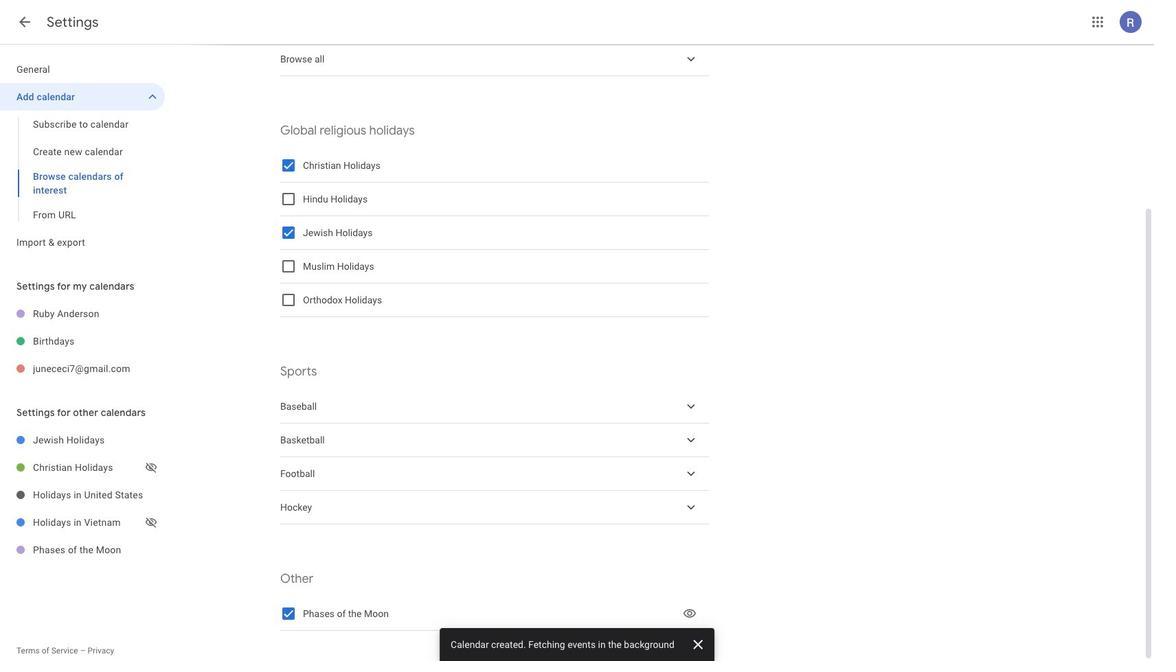 Task type: vqa. For each thing, say whether or not it's contained in the screenshot.
tree item
yes



Task type: describe. For each thing, give the bounding box(es) containing it.
jewish holidays tree item
[[0, 427, 165, 454]]

go back image
[[16, 14, 33, 30]]

1 tree from the top
[[0, 56, 165, 256]]

christian holidays tree item
[[0, 454, 165, 482]]

3 tree from the top
[[0, 427, 165, 564]]

2 tree from the top
[[0, 300, 165, 383]]

birthdays tree item
[[0, 328, 165, 355]]



Task type: locate. For each thing, give the bounding box(es) containing it.
2 vertical spatial tree
[[0, 427, 165, 564]]

1 vertical spatial tree
[[0, 300, 165, 383]]

tree
[[0, 56, 165, 256], [0, 300, 165, 383], [0, 427, 165, 564]]

holidays in united states tree item
[[0, 482, 165, 509]]

group
[[0, 111, 165, 229]]

heading
[[47, 14, 99, 31]]

phases of the moon tree item
[[0, 537, 165, 564]]

tree item
[[280, 43, 709, 76]]

junececi7@gmail.com tree item
[[0, 355, 165, 383]]

holidays in vietnam tree item
[[0, 509, 165, 537]]

add calendar tree item
[[0, 83, 165, 111]]

0 vertical spatial tree
[[0, 56, 165, 256]]

ruby anderson tree item
[[0, 300, 165, 328]]



